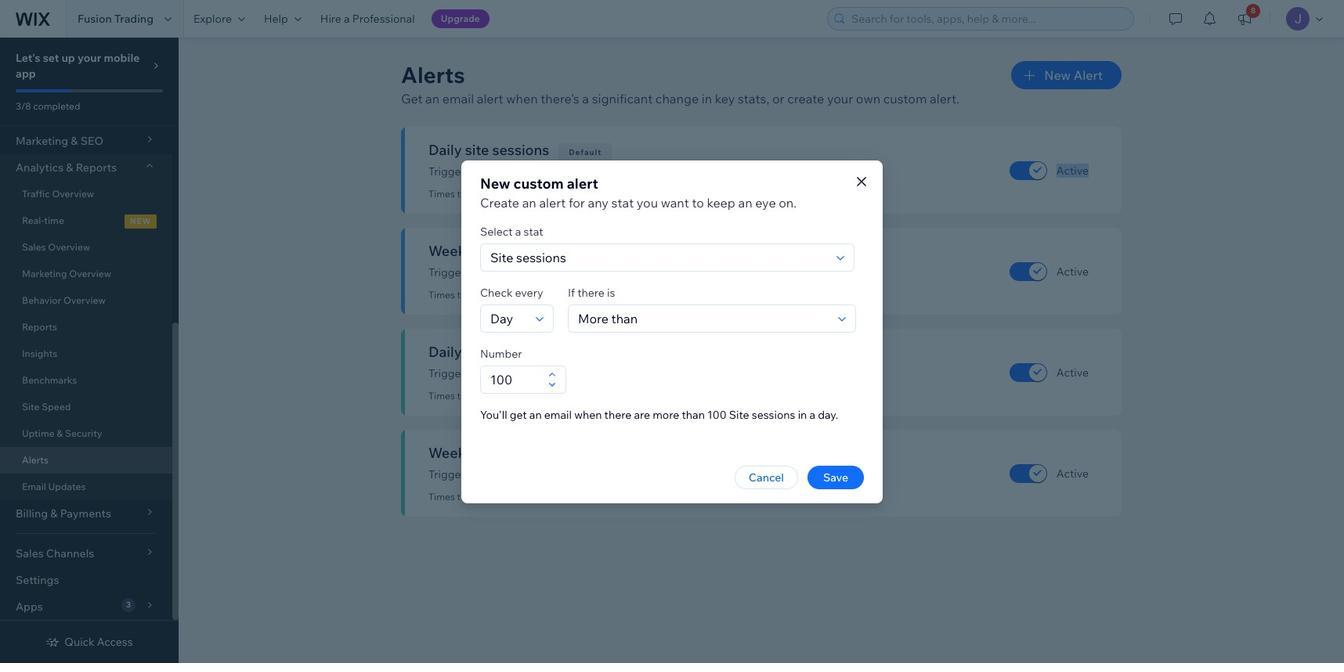 Task type: locate. For each thing, give the bounding box(es) containing it.
stat
[[612, 195, 634, 210], [524, 225, 544, 239]]

2 horizontal spatial alert
[[567, 174, 599, 192]]

3 times triggered: never triggered from the top
[[429, 390, 571, 402]]

sales up number text box
[[499, 343, 533, 361]]

1 times from the top
[[429, 188, 455, 200]]

weekly for weekly total sales trigger: significant change in weekly total sales.
[[429, 444, 478, 462]]

significant down daily site sessions
[[471, 165, 524, 179]]

significant down you'll in the left bottom of the page
[[471, 468, 524, 482]]

0 horizontal spatial custom
[[514, 174, 564, 192]]

triggered: for daily site sessions
[[457, 188, 501, 200]]

sessions for weekly site sessions
[[508, 242, 565, 260]]

0 vertical spatial sessions.
[[626, 165, 672, 179]]

1 vertical spatial sessions.
[[637, 266, 684, 280]]

reports up the insights
[[22, 321, 57, 333]]

default up if there is
[[585, 248, 618, 259]]

sessions
[[493, 141, 550, 159], [508, 242, 565, 260], [752, 408, 796, 422]]

sales. down 'you'll get an email when there are more than 100 site sessions in a day.'
[[642, 468, 670, 482]]

0 vertical spatial sessions
[[493, 141, 550, 159]]

a right hire
[[344, 12, 350, 26]]

times triggered: never triggered
[[429, 188, 571, 200], [429, 289, 571, 301], [429, 390, 571, 402], [429, 491, 571, 503]]

1 weekly from the top
[[578, 266, 614, 280]]

daily right number text box
[[578, 367, 603, 381]]

1 vertical spatial sessions
[[508, 242, 565, 260]]

alerts
[[401, 61, 465, 89], [22, 455, 49, 466]]

1 horizontal spatial custom
[[884, 91, 927, 107]]

1 horizontal spatial stat
[[612, 195, 634, 210]]

reports up traffic overview link
[[76, 161, 117, 175]]

when left there's
[[506, 91, 538, 107]]

change for weekly site sessions
[[526, 266, 564, 280]]

create
[[788, 91, 825, 107]]

0 vertical spatial your
[[78, 51, 101, 65]]

triggered down the trigger: significant change in daily total sales.
[[530, 390, 571, 402]]

1 daily from the top
[[578, 165, 603, 179]]

1 vertical spatial weekly
[[429, 444, 478, 462]]

reports
[[76, 161, 117, 175], [22, 321, 57, 333]]

new inside button
[[1045, 67, 1071, 83]]

0 vertical spatial email
[[443, 91, 474, 107]]

1 vertical spatial default
[[585, 248, 618, 259]]

3 trigger: from the top
[[429, 367, 468, 381]]

0 vertical spatial sales
[[499, 343, 533, 361]]

change down daily site sessions
[[526, 165, 564, 179]]

0 horizontal spatial alert
[[477, 91, 504, 107]]

change up get
[[526, 367, 564, 381]]

1 trigger: from the top
[[429, 165, 468, 179]]

daily
[[429, 141, 462, 159], [429, 343, 462, 361]]

& for analytics
[[66, 161, 73, 175]]

let's
[[16, 51, 40, 65]]

significant inside alerts get an email alert when there's a significant change in key stats, or create your own custom alert.
[[592, 91, 653, 107]]

0 horizontal spatial email
[[443, 91, 474, 107]]

new inside new custom alert create an alert for any stat you want to keep an eye on.
[[480, 174, 511, 192]]

triggered down trigger: significant change in weekly site sessions.
[[530, 289, 571, 301]]

you'll get an email when there are more than 100 site sessions in a day.
[[480, 408, 839, 422]]

custom right own on the top
[[884, 91, 927, 107]]

is
[[607, 286, 615, 300]]

sessions. up if there is field
[[637, 266, 684, 280]]

1 times triggered: never triggered from the top
[[429, 188, 571, 200]]

new alert
[[1045, 67, 1103, 83]]

alerts up get
[[401, 61, 465, 89]]

never up 'check every' field
[[503, 289, 528, 301]]

sales. up are on the bottom left of the page
[[631, 367, 659, 381]]

active for daily total sales
[[1057, 366, 1089, 380]]

1 vertical spatial reports
[[22, 321, 57, 333]]

save
[[824, 471, 849, 485]]

active for daily site sessions
[[1057, 163, 1089, 177]]

2 vertical spatial alert
[[539, 195, 566, 210]]

0 horizontal spatial reports
[[22, 321, 57, 333]]

overview up marketing overview
[[48, 241, 90, 253]]

daily for daily site sessions
[[429, 141, 462, 159]]

times triggered: never triggered up 'check every' field
[[429, 289, 571, 301]]

3 active from the top
[[1057, 366, 1089, 380]]

your right up
[[78, 51, 101, 65]]

triggered:
[[457, 188, 501, 200], [457, 289, 501, 301], [457, 390, 501, 402], [457, 491, 501, 503]]

when
[[506, 91, 538, 107], [575, 408, 602, 422]]

sales for daily
[[499, 343, 533, 361]]

sessions left day.
[[752, 408, 796, 422]]

4 trigger: from the top
[[429, 468, 468, 482]]

check every
[[480, 286, 543, 300]]

daily for sales
[[578, 367, 603, 381]]

sessions. up you
[[626, 165, 672, 179]]

1 horizontal spatial site
[[729, 408, 750, 422]]

triggered for daily total sales
[[530, 390, 571, 402]]

you'll
[[480, 408, 507, 422]]

significant up 'check'
[[471, 266, 524, 280]]

Search for tools, apps, help & more... field
[[847, 8, 1129, 30]]

0 horizontal spatial site
[[22, 401, 40, 413]]

new up create
[[480, 174, 511, 192]]

1 vertical spatial &
[[57, 428, 63, 440]]

2 never from the top
[[503, 289, 528, 301]]

let's set up your mobile app
[[16, 51, 140, 81]]

weekly for weekly site sessions
[[429, 242, 478, 260]]

0 vertical spatial alerts
[[401, 61, 465, 89]]

quick access
[[65, 636, 133, 650]]

0 vertical spatial there
[[578, 286, 605, 300]]

want
[[661, 195, 689, 210]]

2 daily from the top
[[578, 367, 603, 381]]

sidebar element
[[0, 0, 179, 664]]

site right 100
[[729, 408, 750, 422]]

active
[[1057, 163, 1089, 177], [1057, 264, 1089, 279], [1057, 366, 1089, 380], [1057, 467, 1089, 481]]

times triggered: never triggered for weekly site sessions
[[429, 289, 571, 301]]

1 vertical spatial weekly
[[578, 468, 614, 482]]

2 weekly from the top
[[578, 468, 614, 482]]

1 horizontal spatial email
[[544, 408, 572, 422]]

1 active from the top
[[1057, 163, 1089, 177]]

3 triggered from the top
[[530, 390, 571, 402]]

sessions for daily site sessions
[[493, 141, 550, 159]]

1 horizontal spatial when
[[575, 408, 602, 422]]

alerts inside alerts get an email alert when there's a significant change in key stats, or create your own custom alert.
[[401, 61, 465, 89]]

new for alert
[[1045, 67, 1071, 83]]

0 horizontal spatial your
[[78, 51, 101, 65]]

stat right select
[[524, 225, 544, 239]]

0 vertical spatial weekly
[[578, 266, 614, 280]]

& up traffic overview
[[66, 161, 73, 175]]

email for alerts
[[443, 91, 474, 107]]

times triggered: never triggered up you'll in the left bottom of the page
[[429, 390, 571, 402]]

3 never from the top
[[503, 390, 528, 402]]

behavior overview link
[[0, 288, 172, 314]]

2 active from the top
[[1057, 264, 1089, 279]]

0 vertical spatial sales.
[[631, 367, 659, 381]]

1 horizontal spatial reports
[[76, 161, 117, 175]]

1 vertical spatial new
[[480, 174, 511, 192]]

access
[[97, 636, 133, 650]]

1 vertical spatial email
[[544, 408, 572, 422]]

1 vertical spatial daily
[[578, 367, 603, 381]]

significant inside weekly total sales trigger: significant change in weekly total sales.
[[471, 468, 524, 482]]

sales overview
[[22, 241, 90, 253]]

stat inside new custom alert create an alert for any stat you want to keep an eye on.
[[612, 195, 634, 210]]

0 vertical spatial daily
[[429, 141, 462, 159]]

updates
[[48, 481, 86, 493]]

if there is
[[568, 286, 615, 300]]

a right there's
[[583, 91, 589, 107]]

sessions up trigger: significant change in weekly site sessions.
[[508, 242, 565, 260]]

overview down marketing overview link
[[63, 295, 106, 306]]

keep
[[707, 195, 736, 210]]

times
[[429, 188, 455, 200], [429, 289, 455, 301], [429, 390, 455, 402], [429, 491, 455, 503]]

weekly total sales trigger: significant change in weekly total sales.
[[429, 444, 670, 482]]

uptime & security link
[[0, 421, 172, 447]]

your
[[78, 51, 101, 65], [827, 91, 854, 107]]

0 vertical spatial &
[[66, 161, 73, 175]]

weekly inside weekly total sales trigger: significant change in weekly total sales.
[[578, 468, 614, 482]]

help button
[[255, 0, 311, 38]]

2 triggered from the top
[[530, 289, 571, 301]]

& right uptime
[[57, 428, 63, 440]]

site speed link
[[0, 394, 172, 421]]

triggered: up you'll in the left bottom of the page
[[457, 390, 501, 402]]

real-time
[[22, 215, 64, 226]]

1 vertical spatial when
[[575, 408, 602, 422]]

2 weekly from the top
[[429, 444, 478, 462]]

your inside let's set up your mobile app
[[78, 51, 101, 65]]

triggered down weekly total sales trigger: significant change in weekly total sales.
[[530, 491, 571, 503]]

8
[[1251, 5, 1256, 16]]

traffic overview
[[22, 188, 94, 200]]

your left own on the top
[[827, 91, 854, 107]]

email
[[443, 91, 474, 107], [544, 408, 572, 422]]

2 vertical spatial sessions
[[752, 408, 796, 422]]

4 never from the top
[[503, 491, 528, 503]]

0 vertical spatial custom
[[884, 91, 927, 107]]

alert up daily site sessions
[[477, 91, 504, 107]]

mobile
[[104, 51, 140, 65]]

1 horizontal spatial &
[[66, 161, 73, 175]]

custom
[[884, 91, 927, 107], [514, 174, 564, 192]]

default up the trigger: significant change in daily site sessions.
[[569, 147, 602, 158]]

alert up the for
[[567, 174, 599, 192]]

1 vertical spatial custom
[[514, 174, 564, 192]]

email updates
[[22, 481, 86, 493]]

custom up create
[[514, 174, 564, 192]]

1 horizontal spatial your
[[827, 91, 854, 107]]

1 vertical spatial sales
[[514, 444, 548, 462]]

never up select a stat
[[503, 188, 528, 200]]

1 triggered from the top
[[530, 188, 571, 200]]

daily up any
[[578, 165, 603, 179]]

significant right there's
[[592, 91, 653, 107]]

get
[[401, 91, 423, 107]]

3 times from the top
[[429, 390, 455, 402]]

& inside dropdown button
[[66, 161, 73, 175]]

any
[[588, 195, 609, 210]]

hire a professional link
[[311, 0, 424, 38]]

significant for daily total sales
[[471, 367, 524, 381]]

0 vertical spatial default
[[569, 147, 602, 158]]

sessions. for daily site sessions
[[626, 165, 672, 179]]

sales
[[499, 343, 533, 361], [514, 444, 548, 462]]

1 daily from the top
[[429, 141, 462, 159]]

0 vertical spatial new
[[1045, 67, 1071, 83]]

1 never from the top
[[503, 188, 528, 200]]

day.
[[818, 408, 839, 422]]

custom inside new custom alert create an alert for any stat you want to keep an eye on.
[[514, 174, 564, 192]]

0 vertical spatial weekly
[[429, 242, 478, 260]]

site
[[22, 401, 40, 413], [729, 408, 750, 422]]

trading
[[114, 12, 154, 26]]

in inside alerts get an email alert when there's a significant change in key stats, or create your own custom alert.
[[702, 91, 712, 107]]

daily
[[578, 165, 603, 179], [578, 367, 603, 381]]

2 trigger: from the top
[[429, 266, 468, 280]]

sales down get
[[514, 444, 548, 462]]

site
[[465, 141, 489, 159], [605, 165, 623, 179], [481, 242, 505, 260], [616, 266, 635, 280]]

own
[[856, 91, 881, 107]]

4 triggered: from the top
[[457, 491, 501, 503]]

traffic overview link
[[0, 181, 172, 208]]

triggered for weekly site sessions
[[530, 289, 571, 301]]

weekly inside weekly total sales trigger: significant change in weekly total sales.
[[429, 444, 478, 462]]

there right the if
[[578, 286, 605, 300]]

sales inside weekly total sales trigger: significant change in weekly total sales.
[[514, 444, 548, 462]]

alert left the for
[[539, 195, 566, 210]]

site left 'speed'
[[22, 401, 40, 413]]

email inside alerts get an email alert when there's a significant change in key stats, or create your own custom alert.
[[443, 91, 474, 107]]

change
[[656, 91, 699, 107], [526, 165, 564, 179], [526, 266, 564, 280], [526, 367, 564, 381], [526, 468, 564, 482]]

0 vertical spatial stat
[[612, 195, 634, 210]]

triggered: down weekly total sales trigger: significant change in weekly total sales.
[[457, 491, 501, 503]]

1 triggered: from the top
[[457, 188, 501, 200]]

Check every field
[[486, 305, 531, 332]]

sales. inside weekly total sales trigger: significant change in weekly total sales.
[[642, 468, 670, 482]]

never for weekly site sessions
[[503, 289, 528, 301]]

times triggered: never triggered down weekly total sales trigger: significant change in weekly total sales.
[[429, 491, 571, 503]]

set
[[43, 51, 59, 65]]

0 vertical spatial daily
[[578, 165, 603, 179]]

2 times triggered: never triggered from the top
[[429, 289, 571, 301]]

benchmarks
[[22, 375, 77, 386]]

4 active from the top
[[1057, 467, 1089, 481]]

sessions.
[[626, 165, 672, 179], [637, 266, 684, 280]]

default for daily site sessions
[[569, 147, 602, 158]]

alerts up "email"
[[22, 455, 49, 466]]

overview down sales overview link
[[69, 268, 111, 280]]

to
[[692, 195, 704, 210]]

times for daily site sessions
[[429, 188, 455, 200]]

triggered: for daily total sales
[[457, 390, 501, 402]]

marketing
[[22, 268, 67, 280]]

check
[[480, 286, 513, 300]]

professional
[[352, 12, 415, 26]]

0 horizontal spatial when
[[506, 91, 538, 107]]

1 vertical spatial alerts
[[22, 455, 49, 466]]

1 vertical spatial your
[[827, 91, 854, 107]]

total down are on the bottom left of the page
[[616, 468, 640, 482]]

1 vertical spatial sales.
[[642, 468, 670, 482]]

3 triggered: from the top
[[457, 390, 501, 402]]

1 weekly from the top
[[429, 242, 478, 260]]

triggered: up select
[[457, 188, 501, 200]]

triggered: for weekly site sessions
[[457, 289, 501, 301]]

1 vertical spatial daily
[[429, 343, 462, 361]]

weekly
[[429, 242, 478, 260], [429, 444, 478, 462]]

triggered: up 'check every' field
[[457, 289, 501, 301]]

never up get
[[503, 390, 528, 402]]

triggered down the trigger: significant change in daily site sessions.
[[530, 188, 571, 200]]

an
[[426, 91, 440, 107], [522, 195, 537, 210], [739, 195, 753, 210], [530, 408, 542, 422]]

fusion
[[78, 12, 112, 26]]

0 horizontal spatial stat
[[524, 225, 544, 239]]

every
[[515, 286, 543, 300]]

0 horizontal spatial &
[[57, 428, 63, 440]]

change up every
[[526, 266, 564, 280]]

0 horizontal spatial alerts
[[22, 455, 49, 466]]

change down get
[[526, 468, 564, 482]]

alerts inside "link"
[[22, 455, 49, 466]]

times triggered: never triggered up select
[[429, 188, 571, 200]]

there left are on the bottom left of the page
[[605, 408, 632, 422]]

0 horizontal spatial new
[[480, 174, 511, 192]]

1 horizontal spatial alerts
[[401, 61, 465, 89]]

never down weekly total sales trigger: significant change in weekly total sales.
[[503, 491, 528, 503]]

1 horizontal spatial new
[[1045, 67, 1071, 83]]

1 vertical spatial stat
[[524, 225, 544, 239]]

trigger: inside weekly total sales trigger: significant change in weekly total sales.
[[429, 468, 468, 482]]

0 vertical spatial alert
[[477, 91, 504, 107]]

total up 'you'll get an email when there are more than 100 site sessions in a day.'
[[605, 367, 628, 381]]

0 vertical spatial when
[[506, 91, 538, 107]]

0 vertical spatial reports
[[76, 161, 117, 175]]

overview down analytics & reports
[[52, 188, 94, 200]]

time
[[44, 215, 64, 226]]

2 daily from the top
[[429, 343, 462, 361]]

reports link
[[0, 314, 172, 341]]

trigger:
[[429, 165, 468, 179], [429, 266, 468, 280], [429, 367, 468, 381], [429, 468, 468, 482]]

1 vertical spatial alert
[[567, 174, 599, 192]]

completed
[[33, 100, 80, 112]]

sessions up the trigger: significant change in daily site sessions.
[[493, 141, 550, 159]]

when left are on the bottom left of the page
[[575, 408, 602, 422]]

new left alert
[[1045, 67, 1071, 83]]

2 triggered: from the top
[[457, 289, 501, 301]]

your inside alerts get an email alert when there's a significant change in key stats, or create your own custom alert.
[[827, 91, 854, 107]]

change inside alerts get an email alert when there's a significant change in key stats, or create your own custom alert.
[[656, 91, 699, 107]]

marketing overview
[[22, 268, 111, 280]]

stat right any
[[612, 195, 634, 210]]

&
[[66, 161, 73, 175], [57, 428, 63, 440]]

times for weekly site sessions
[[429, 289, 455, 301]]

2 times from the top
[[429, 289, 455, 301]]

change left key
[[656, 91, 699, 107]]

never
[[503, 188, 528, 200], [503, 289, 528, 301], [503, 390, 528, 402], [503, 491, 528, 503]]

significant down number
[[471, 367, 524, 381]]



Task type: vqa. For each thing, say whether or not it's contained in the screenshot.
bottommost the when
yes



Task type: describe. For each thing, give the bounding box(es) containing it.
key
[[715, 91, 735, 107]]

select
[[480, 225, 513, 239]]

settings link
[[0, 567, 172, 594]]

change inside weekly total sales trigger: significant change in weekly total sales.
[[526, 468, 564, 482]]

change for daily total sales
[[526, 367, 564, 381]]

a left day.
[[810, 408, 816, 422]]

4 triggered from the top
[[530, 491, 571, 503]]

times triggered: never triggered for daily site sessions
[[429, 188, 571, 200]]

daily for sessions
[[578, 165, 603, 179]]

100
[[708, 408, 727, 422]]

trigger: significant change in weekly site sessions.
[[429, 266, 684, 280]]

get
[[510, 408, 527, 422]]

3/8 completed
[[16, 100, 80, 112]]

8 button
[[1228, 0, 1262, 38]]

stats,
[[738, 91, 770, 107]]

reports inside dropdown button
[[76, 161, 117, 175]]

speed
[[42, 401, 71, 413]]

times for daily total sales
[[429, 390, 455, 402]]

alerts link
[[0, 447, 172, 474]]

benchmarks link
[[0, 368, 172, 394]]

triggered for daily site sessions
[[530, 188, 571, 200]]

or
[[773, 91, 785, 107]]

new for custom
[[480, 174, 511, 192]]

custom inside alerts get an email alert when there's a significant change in key stats, or create your own custom alert.
[[884, 91, 927, 107]]

create
[[480, 195, 520, 210]]

total down 'check every' field
[[465, 343, 496, 361]]

sales overview link
[[0, 234, 172, 261]]

daily total sales
[[429, 343, 533, 361]]

change for daily site sessions
[[526, 165, 564, 179]]

alert.
[[930, 91, 960, 107]]

email
[[22, 481, 46, 493]]

default for weekly site sessions
[[585, 248, 618, 259]]

than
[[682, 408, 705, 422]]

cancel button
[[735, 466, 799, 489]]

analytics & reports button
[[0, 154, 172, 181]]

never for daily total sales
[[503, 390, 528, 402]]

trigger: for daily site sessions
[[429, 165, 468, 179]]

daily for daily total sales
[[429, 343, 462, 361]]

upgrade button
[[432, 9, 490, 28]]

trigger: for weekly site sessions
[[429, 266, 468, 280]]

alert
[[1074, 67, 1103, 83]]

number
[[480, 347, 522, 361]]

settings
[[16, 574, 59, 588]]

quick
[[65, 636, 95, 650]]

hire a professional
[[320, 12, 415, 26]]

explore
[[194, 12, 232, 26]]

new
[[130, 216, 151, 226]]

insights link
[[0, 341, 172, 368]]

If there is field
[[574, 305, 834, 332]]

site speed
[[22, 401, 71, 413]]

times triggered: never triggered for daily total sales
[[429, 390, 571, 402]]

active for weekly site sessions
[[1057, 264, 1089, 279]]

overview for marketing overview
[[69, 268, 111, 280]]

uptime
[[22, 428, 55, 440]]

trigger: for daily total sales
[[429, 367, 468, 381]]

overview for sales overview
[[48, 241, 90, 253]]

save button
[[808, 466, 864, 489]]

overview for traffic overview
[[52, 188, 94, 200]]

analytics & reports
[[16, 161, 117, 175]]

up
[[62, 51, 75, 65]]

email updates link
[[0, 474, 172, 501]]

Number text field
[[486, 366, 544, 393]]

weekly site sessions
[[429, 242, 565, 260]]

uptime & security
[[22, 428, 102, 440]]

1 horizontal spatial alert
[[539, 195, 566, 210]]

a right select
[[515, 225, 521, 239]]

traffic
[[22, 188, 50, 200]]

security
[[65, 428, 102, 440]]

significant for daily site sessions
[[471, 165, 524, 179]]

are
[[634, 408, 650, 422]]

if
[[568, 286, 575, 300]]

insights
[[22, 348, 57, 360]]

there's
[[541, 91, 580, 107]]

daily site sessions
[[429, 141, 550, 159]]

site inside site speed link
[[22, 401, 40, 413]]

for
[[569, 195, 585, 210]]

overview for behavior overview
[[63, 295, 106, 306]]

select a stat
[[480, 225, 544, 239]]

3/8
[[16, 100, 31, 112]]

behavior overview
[[22, 295, 106, 306]]

& for uptime
[[57, 428, 63, 440]]

a inside alerts get an email alert when there's a significant change in key stats, or create your own custom alert.
[[583, 91, 589, 107]]

behavior
[[22, 295, 61, 306]]

real-
[[22, 215, 44, 226]]

4 times from the top
[[429, 491, 455, 503]]

1 vertical spatial there
[[605, 408, 632, 422]]

when inside alerts get an email alert when there's a significant change in key stats, or create your own custom alert.
[[506, 91, 538, 107]]

alerts get an email alert when there's a significant change in key stats, or create your own custom alert.
[[401, 61, 960, 107]]

cancel
[[749, 471, 784, 485]]

sales for weekly
[[514, 444, 548, 462]]

4 times triggered: never triggered from the top
[[429, 491, 571, 503]]

sessions. for weekly site sessions
[[637, 266, 684, 280]]

quick access button
[[46, 636, 133, 650]]

new alert button
[[1012, 61, 1122, 89]]

email for you'll
[[544, 408, 572, 422]]

alerts for alerts get an email alert when there's a significant change in key stats, or create your own custom alert.
[[401, 61, 465, 89]]

sales
[[22, 241, 46, 253]]

never for daily site sessions
[[503, 188, 528, 200]]

Select a stat field
[[486, 244, 832, 271]]

eye
[[756, 195, 776, 210]]

hire
[[320, 12, 342, 26]]

on.
[[779, 195, 797, 210]]

fusion trading
[[78, 12, 154, 26]]

trigger: significant change in daily total sales.
[[429, 367, 659, 381]]

total down you'll in the left bottom of the page
[[481, 444, 511, 462]]

trigger: significant change in daily site sessions.
[[429, 165, 672, 179]]

analytics
[[16, 161, 64, 175]]

alert inside alerts get an email alert when there's a significant change in key stats, or create your own custom alert.
[[477, 91, 504, 107]]

marketing overview link
[[0, 261, 172, 288]]

alerts for alerts
[[22, 455, 49, 466]]

in inside weekly total sales trigger: significant change in weekly total sales.
[[567, 468, 576, 482]]

a inside hire a professional link
[[344, 12, 350, 26]]

new custom alert create an alert for any stat you want to keep an eye on.
[[480, 174, 797, 210]]

significant for weekly site sessions
[[471, 266, 524, 280]]

an inside alerts get an email alert when there's a significant change in key stats, or create your own custom alert.
[[426, 91, 440, 107]]

more
[[653, 408, 680, 422]]

help
[[264, 12, 288, 26]]



